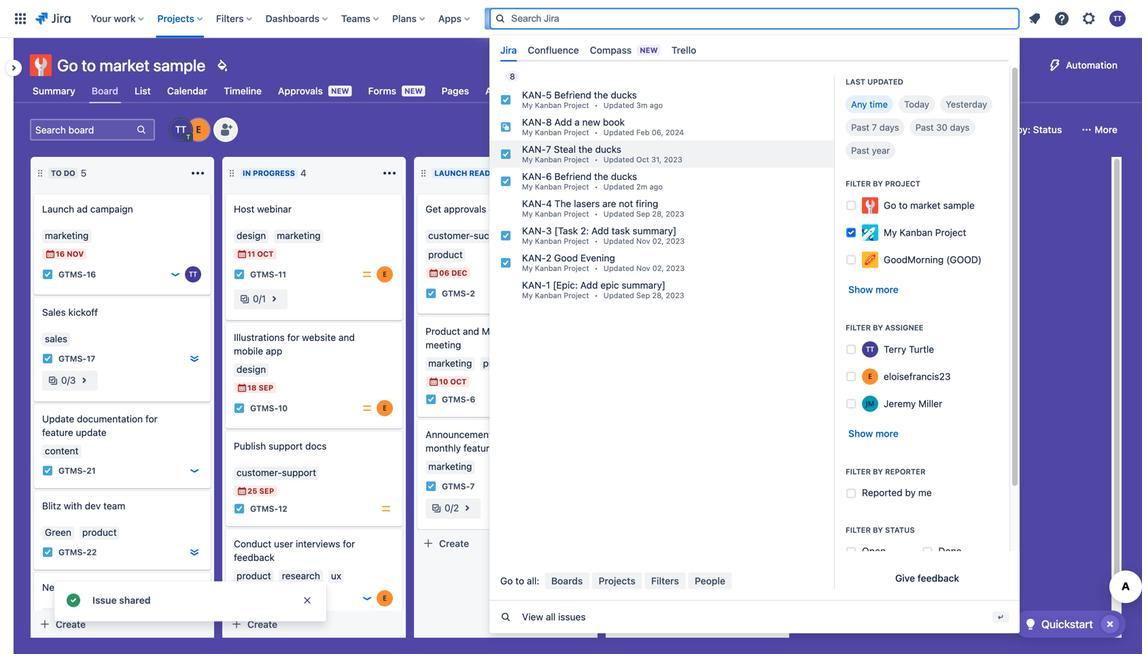 Task type: vqa. For each thing, say whether or not it's contained in the screenshot.
When an issue is transitioned → then automatically assign's When
no



Task type: locate. For each thing, give the bounding box(es) containing it.
1 vertical spatial kickoff
[[528, 326, 558, 337]]

16 up gtms-16
[[56, 250, 65, 259]]

1 show more from the top
[[848, 284, 899, 296]]

• down "kan-2  good evening my kanban project • updated nov 02, 2023"
[[595, 291, 598, 300]]

1 vertical spatial nov
[[67, 250, 84, 259]]

sidebar navigation image
[[0, 54, 30, 82]]

days up year
[[880, 122, 899, 133]]

more for goodmorning
[[876, 284, 899, 296]]

kan-6  befriend the ducks my kanban project • updated 2m ago
[[522, 171, 663, 192]]

kan- up positioning
[[522, 171, 546, 182]]

kanban inside kan-5  befriend the ducks my kanban project • updated 3m ago
[[535, 101, 562, 110]]

1 vertical spatial feature
[[464, 443, 495, 454]]

befriend inside kan-6  befriend the ducks my kanban project • updated 2m ago
[[555, 171, 592, 182]]

sep down "kan-2  good evening my kanban project • updated nov 02, 2023"
[[636, 291, 650, 300]]

oct
[[636, 155, 649, 164], [257, 250, 274, 259], [450, 378, 467, 387]]

16 nov
[[56, 250, 84, 259]]

create image up publish
[[218, 422, 234, 439]]

updated inside kan-8  add a new book my kanban project • updated feb 06, 2024
[[604, 128, 634, 137]]

by for status
[[873, 526, 883, 535]]

gtms- up 0 / 2
[[442, 482, 470, 492]]

create image for update
[[26, 395, 42, 411]]

0 right launched
[[675, 168, 681, 179]]

kanban inside kan-1  [epic: add epic summary] my kanban project • updated sep 28, 2023
[[535, 291, 562, 300]]

success image
[[65, 593, 82, 609]]

group
[[987, 124, 1014, 135]]

2 more from the top
[[876, 428, 899, 440]]

create image for conduct
[[218, 520, 234, 536]]

kanban down the
[[535, 210, 562, 219]]

create button inside primary element
[[485, 8, 531, 30]]

launch for launch ad campaign
[[42, 204, 74, 215]]

past for past 7 days
[[851, 122, 870, 133]]

12
[[278, 504, 287, 514]]

kan- inside kan-1  [epic: add epic summary] my kanban project • updated sep 28, 2023
[[522, 280, 546, 291]]

updated up 'book'
[[604, 101, 634, 110]]

0 horizontal spatial 4
[[300, 168, 306, 179]]

by left me
[[905, 488, 916, 499]]

1 more from the top
[[876, 284, 899, 296]]

/
[[259, 293, 262, 305], [67, 375, 70, 386], [451, 503, 453, 514]]

1 28, from the top
[[652, 210, 664, 219]]

11 up gtms-11
[[247, 250, 255, 259]]

kanban down steal
[[535, 155, 562, 164]]

kanban up 8
[[535, 101, 562, 110]]

1 vertical spatial market
[[910, 200, 941, 211]]

reported by me
[[862, 488, 932, 499]]

create image for launch
[[26, 185, 42, 201]]

7 updated from the top
[[604, 264, 634, 273]]

kan-2  good evening my kanban project • updated nov 02, 2023
[[522, 253, 685, 273]]

turtle
[[909, 344, 934, 355]]

1 befriend from the top
[[554, 90, 591, 101]]

launch left ad
[[42, 204, 74, 215]]

1 days from the left
[[880, 122, 899, 133]]

sample up "my kanban project"
[[943, 200, 975, 211]]

confluence
[[528, 45, 579, 56]]

02, up kan-1  [epic: add epic summary] my kanban project • updated sep 28, 2023 at the top of the page
[[653, 264, 664, 273]]

go down filter by project at the right top
[[884, 200, 896, 211]]

eloisefrancis23 image
[[377, 267, 393, 283], [377, 591, 393, 607], [185, 629, 201, 645]]

0 horizontal spatial feature
[[42, 427, 73, 439]]

4 kan- from the top
[[522, 171, 546, 182]]

1 show from the top
[[848, 284, 873, 296]]

1 vertical spatial 11
[[278, 270, 286, 279]]

2023 inside kan-1  [epic: add epic summary] my kanban project • updated sep 28, 2023
[[666, 291, 684, 300]]

jeremy
[[884, 399, 916, 410]]

1 horizontal spatial low image
[[553, 288, 564, 299]]

task image left the gtms-7 link
[[426, 481, 436, 492]]

my kanban project
[[884, 227, 966, 238]]

tab list containing board
[[22, 79, 845, 103]]

1 vertical spatial 7
[[546, 144, 551, 155]]

by up open
[[873, 526, 883, 535]]

do
[[64, 169, 75, 178]]

create image up update
[[26, 395, 42, 411]]

more for jeremy
[[876, 428, 899, 440]]

kan- inside the kan-3  [task 2: add task summary] my kanban project • updated nov 02, 2023
[[522, 226, 546, 237]]

search image
[[495, 13, 506, 24]]

quickstart button
[[1014, 611, 1126, 638]]

reports link
[[630, 79, 671, 103]]

ago inside kan-6  befriend the ducks my kanban project • updated 2m ago
[[650, 183, 663, 192]]

1 horizontal spatial feedback
[[918, 573, 959, 584]]

ducks inside kan-5  befriend the ducks my kanban project • updated 3m ago
[[611, 90, 637, 101]]

task image for gtms-21
[[42, 466, 53, 477]]

5 updated from the top
[[604, 210, 634, 219]]

feedback inside button
[[918, 573, 959, 584]]

updated inside the kan-3  [task 2: add task summary] my kanban project • updated nov 02, 2023
[[604, 237, 634, 246]]

2 vertical spatial nov
[[636, 264, 650, 273]]

oct inside due date: 10 october 2023 element
[[450, 378, 467, 387]]

show subtasks image
[[76, 373, 92, 389], [459, 500, 475, 517]]

0 horizontal spatial 10
[[278, 404, 288, 413]]

0 vertical spatial 11
[[247, 250, 255, 259]]

1 horizontal spatial 5
[[546, 90, 552, 101]]

feature down update
[[42, 427, 73, 439]]

2 ago from the top
[[650, 183, 663, 192]]

task image down due date: 25 september 2023 image
[[234, 504, 245, 515]]

0 vertical spatial feedback
[[234, 552, 275, 564]]

0 horizontal spatial and
[[339, 332, 355, 343]]

help image
[[1054, 11, 1070, 27]]

22
[[86, 548, 97, 557]]

3 for 0 / 3
[[70, 375, 76, 386]]

28, inside kan-4  the lasers are not firing my kanban project • updated sep 28, 2023
[[652, 210, 664, 219]]

gtms- for 24
[[58, 632, 86, 642]]

task image for gtms-24
[[42, 632, 53, 642]]

10 inside due date: 10 october 2023 element
[[439, 378, 448, 387]]

medium image
[[362, 403, 373, 414]]

create image
[[218, 185, 234, 201], [409, 185, 426, 201], [26, 288, 42, 305], [218, 313, 234, 330], [26, 395, 42, 411], [409, 411, 426, 427], [218, 422, 234, 439], [26, 482, 42, 498], [218, 520, 234, 536]]

feedback
[[234, 552, 275, 564], [918, 573, 959, 584]]

8 updated from the top
[[604, 291, 634, 300]]

the for kan-5  befriend the ducks
[[594, 90, 608, 101]]

gtms-11
[[250, 270, 286, 279]]

projects inside projects dropdown button
[[157, 13, 194, 24]]

0 vertical spatial add
[[555, 117, 572, 128]]

kan- inside kan-4  the lasers are not firing my kanban project • updated sep 28, 2023
[[522, 198, 546, 210]]

0 vertical spatial issues
[[500, 72, 528, 81]]

1
[[546, 280, 550, 291], [262, 293, 266, 305]]

• inside kan-5  befriend the ducks my kanban project • updated 3m ago
[[595, 101, 598, 110]]

kan- for 2
[[522, 253, 546, 264]]

approvals
[[278, 85, 323, 97]]

updated
[[868, 78, 903, 86]]

for inside announcement blog for monthly feature updates
[[517, 429, 529, 441]]

goodmorning
[[884, 254, 944, 266]]

0 vertical spatial create image
[[26, 185, 42, 201]]

launch ad campaign
[[42, 204, 133, 215]]

3
[[501, 168, 507, 179], [546, 226, 552, 237], [70, 375, 76, 386]]

show more button up filter by reporter
[[840, 423, 907, 445]]

2 show more button from the top
[[840, 423, 907, 445]]

28,
[[652, 210, 664, 219], [652, 291, 664, 300]]

1 horizontal spatial projects
[[599, 576, 636, 587]]

my inside kan-1  [epic: add epic summary] my kanban project • updated sep 28, 2023
[[522, 291, 533, 300]]

0 vertical spatial launch
[[434, 169, 467, 178]]

more button
[[1076, 119, 1126, 141]]

0 vertical spatial go
[[57, 56, 78, 75]]

gtms-17
[[58, 354, 95, 364]]

1 horizontal spatial kickoff
[[528, 326, 558, 337]]

due date: 18 september 2023 image
[[237, 383, 247, 394], [237, 383, 247, 394]]

25
[[247, 487, 257, 496]]

2 vertical spatial low image
[[170, 632, 181, 642]]

7 kan- from the top
[[522, 253, 546, 264]]

1 vertical spatial add
[[592, 226, 609, 237]]

kan-1  [epic: add epic summary] my kanban project • updated sep 28, 2023
[[522, 280, 684, 300]]

status
[[885, 526, 915, 535]]

2 vertical spatial eloisefrancis23 image
[[185, 629, 201, 645]]

project inside the kan-3  [task 2: add task summary] my kanban project • updated nov 02, 2023
[[564, 237, 589, 246]]

kan- for 4
[[522, 198, 546, 210]]

• inside kan-7  steal the ducks my kanban project • updated oct 31, 2023
[[595, 155, 598, 164]]

market up "my kanban project"
[[910, 200, 941, 211]]

add
[[555, 117, 572, 128], [592, 226, 609, 237], [580, 280, 598, 291]]

0 for 0 / 2
[[445, 503, 451, 514]]

the right steal
[[578, 144, 593, 155]]

kickoff right sales
[[68, 307, 98, 318]]

new right the forms
[[405, 87, 423, 96]]

1 vertical spatial 16
[[86, 270, 96, 279]]

ducks for kan-6  befriend the ducks
[[611, 171, 637, 182]]

/ left show subtasks image
[[259, 293, 262, 305]]

1 vertical spatial to
[[899, 200, 908, 211]]

2 horizontal spatial 2
[[546, 253, 552, 264]]

0 vertical spatial show subtasks image
[[76, 373, 92, 389]]

7 down announcement blog for monthly feature updates
[[470, 482, 475, 492]]

1 horizontal spatial medium image
[[381, 504, 392, 515]]

create image up conduct
[[218, 520, 234, 536]]

2 inside "kan-2  good evening my kanban project • updated nov 02, 2023"
[[546, 253, 552, 264]]

give
[[895, 573, 915, 584]]

2 updated from the top
[[604, 128, 634, 137]]

create image for new
[[26, 564, 42, 580]]

miller
[[919, 399, 942, 410]]

the
[[555, 198, 571, 210]]

on
[[489, 204, 500, 215]]

low image
[[553, 288, 564, 299], [362, 594, 373, 604]]

oct for product and marketing kickoff meeting
[[450, 378, 467, 387]]

low image down good
[[553, 288, 564, 299]]

2 horizontal spatial oct
[[636, 155, 649, 164]]

0 vertical spatial oct
[[636, 155, 649, 164]]

give feedback
[[895, 573, 959, 584]]

updated inside kan-7  steal the ducks my kanban project • updated oct 31, 2023
[[604, 155, 634, 164]]

6 updated from the top
[[604, 237, 634, 246]]

by for assignee
[[873, 324, 883, 333]]

create inside primary element
[[493, 13, 523, 24]]

1 updated from the top
[[604, 101, 634, 110]]

1 vertical spatial ago
[[650, 183, 663, 192]]

1 vertical spatial oct
[[257, 250, 274, 259]]

1 column actions menu image from the left
[[190, 165, 206, 182]]

kan- inside kan-5  befriend the ducks my kanban project • updated 3m ago
[[522, 90, 546, 101]]

/ for 3
[[67, 375, 70, 386]]

create image up "launch ad campaign"
[[26, 185, 42, 201]]

2 horizontal spatial to
[[899, 200, 908, 211]]

1 inside kan-1  [epic: add epic summary] my kanban project • updated sep 28, 2023
[[546, 280, 550, 291]]

terry turtle image
[[185, 267, 201, 283], [568, 286, 585, 302]]

1 kan- from the top
[[522, 90, 546, 101]]

1 filter from the top
[[846, 180, 871, 188]]

book
[[603, 117, 625, 128]]

task image left the gtms-21 link
[[42, 466, 53, 477]]

project inside kan-5  befriend the ducks my kanban project • updated 3m ago
[[564, 101, 589, 110]]

• down "evening" in the top of the page
[[595, 264, 598, 273]]

• up kan-6  befriend the ducks my kanban project • updated 2m ago
[[595, 155, 598, 164]]

create image for sales
[[26, 288, 42, 305]]

due date: 16 november 2023 image
[[45, 249, 56, 260], [45, 249, 56, 260]]

0 vertical spatial show more
[[848, 284, 899, 296]]

create image up new workspace
[[26, 564, 42, 580]]

1 vertical spatial show subtasks image
[[459, 500, 475, 517]]

new
[[582, 117, 600, 128]]

dec
[[451, 269, 467, 278]]

2 • from the top
[[595, 128, 598, 137]]

eloisefrancis23 image for new workspace
[[185, 629, 201, 645]]

filter for go to market sample
[[846, 180, 871, 188]]

gtms- down 10 oct
[[442, 395, 470, 404]]

1 horizontal spatial show subtasks image
[[459, 500, 475, 517]]

0 horizontal spatial 7
[[470, 482, 475, 492]]

7 inside button
[[872, 122, 877, 133]]

kickoff right marketing at the left of page
[[528, 326, 558, 337]]

3 • from the top
[[595, 155, 598, 164]]

4 inside kan-4  the lasers are not firing my kanban project • updated sep 28, 2023
[[546, 198, 552, 210]]

issues up attachments
[[500, 72, 528, 81]]

create image up get
[[409, 185, 426, 201]]

ducks up 3m
[[611, 90, 637, 101]]

jira tab
[[495, 39, 522, 62]]

8 kan- from the top
[[522, 280, 546, 291]]

1 • from the top
[[595, 101, 598, 110]]

1 vertical spatial tab list
[[22, 79, 845, 103]]

website
[[302, 332, 336, 343]]

0 horizontal spatial oct
[[257, 250, 274, 259]]

•
[[595, 101, 598, 110], [595, 128, 598, 137], [595, 155, 598, 164], [595, 183, 598, 192], [595, 210, 598, 219], [595, 237, 598, 246], [595, 264, 598, 273], [595, 291, 598, 300]]

summary
[[33, 85, 75, 97]]

medium image
[[362, 269, 373, 280], [381, 504, 392, 515]]

for right documentation
[[145, 414, 158, 425]]

project down 2:
[[564, 237, 589, 246]]

your profile and settings image
[[1110, 11, 1126, 27]]

0 vertical spatial 7
[[872, 122, 877, 133]]

more down jeremy
[[876, 428, 899, 440]]

kan- left [epic:
[[522, 280, 546, 291]]

filter for terry turtle
[[846, 324, 871, 333]]

kanban inside the kan-3  [task 2: add task summary] my kanban project • updated nov 02, 2023
[[535, 237, 562, 246]]

conduct user interviews for feedback
[[234, 539, 355, 564]]

updated inside kan-6  befriend the ducks my kanban project • updated 2m ago
[[604, 183, 634, 192]]

0 vertical spatial sample
[[153, 56, 206, 75]]

• inside kan-4  the lasers are not firing my kanban project • updated sep 28, 2023
[[595, 210, 598, 219]]

3 left [task
[[546, 226, 552, 237]]

0 horizontal spatial market
[[99, 56, 150, 75]]

project down lasers
[[564, 210, 589, 219]]

updated down task
[[604, 237, 634, 246]]

projects inside projects link
[[599, 576, 636, 587]]

due date: 06 december 2023 element
[[428, 268, 467, 279]]

and right product
[[463, 326, 479, 337]]

confluence tab
[[522, 39, 585, 62]]

06,
[[652, 128, 663, 137]]

1 horizontal spatial launch
[[434, 169, 467, 178]]

filter by assignee
[[846, 324, 924, 333]]

kan- for 1
[[522, 280, 546, 291]]

gtms- for 2
[[442, 289, 470, 298]]

updated down not
[[604, 210, 634, 219]]

create button for get approvals on positioning
[[417, 533, 594, 555]]

add people image
[[218, 122, 234, 138]]

my inside the kan-3  [task 2: add task summary] my kanban project • updated nov 02, 2023
[[522, 237, 533, 246]]

illustrations
[[234, 332, 285, 343]]

oct inside due date: 11 october 2023 element
[[257, 250, 274, 259]]

low image for eloisefrancis23 icon associated with conduct user interviews for feedback
[[362, 594, 373, 604]]

2 show more from the top
[[848, 428, 899, 440]]

ago down launched 0
[[650, 183, 663, 192]]

0 horizontal spatial 6
[[470, 395, 475, 404]]

market up list
[[99, 56, 150, 75]]

gtms- down 11 oct
[[250, 270, 278, 279]]

show subtasks image down gtms-17 link
[[76, 373, 92, 389]]

task image down due date: 06 december 2023 icon
[[426, 288, 436, 299]]

• inside kan-1  [epic: add epic summary] my kanban project • updated sep 28, 2023
[[595, 291, 598, 300]]

feedback inside conduct user interviews for feedback
[[234, 552, 275, 564]]

column actions menu image for launch ad campaign
[[190, 165, 206, 182]]

10
[[439, 378, 448, 387], [278, 404, 288, 413]]

new for approvals
[[331, 87, 349, 96]]

task image left 'gtms-24' link
[[42, 632, 53, 642]]

0 vertical spatial /
[[259, 293, 262, 305]]

reports
[[633, 85, 668, 97]]

gtms- up new workspace
[[58, 548, 86, 557]]

filter up reported
[[846, 468, 871, 477]]

6 up announcement
[[470, 395, 475, 404]]

0 vertical spatial show
[[848, 284, 873, 296]]

add left epic
[[580, 280, 598, 291]]

kanban inside kan-4  the lasers are not firing my kanban project • updated sep 28, 2023
[[535, 210, 562, 219]]

tab list
[[495, 39, 1014, 62], [22, 79, 845, 103]]

2 vertical spatial ducks
[[611, 171, 637, 182]]

firing
[[636, 198, 658, 210]]

kanban down good
[[535, 264, 562, 273]]

0 horizontal spatial issues
[[500, 72, 528, 81]]

the inside kan-7  steal the ducks my kanban project • updated oct 31, 2023
[[578, 144, 593, 155]]

today button
[[899, 96, 935, 113]]

1 horizontal spatial 4
[[546, 198, 552, 210]]

sample inside "banner"
[[943, 200, 975, 211]]

8 • from the top
[[595, 291, 598, 300]]

launch inside launch ready 3
[[434, 169, 467, 178]]

5 • from the top
[[595, 210, 598, 219]]

2 days from the left
[[950, 122, 970, 133]]

gtms-16
[[58, 270, 96, 279]]

1 horizontal spatial feature
[[464, 443, 495, 454]]

create for host webinar
[[247, 619, 277, 630]]

2023 inside kan-7  steal the ducks my kanban project • updated oct 31, 2023
[[664, 155, 682, 164]]

6 for kan-
[[546, 171, 552, 182]]

the down kan-7  steal the ducks my kanban project • updated oct 31, 2023
[[594, 171, 608, 182]]

2 vertical spatial to
[[515, 576, 524, 587]]

banner containing your work
[[0, 0, 1142, 634]]

kan- left steal
[[522, 144, 546, 155]]

2023 inside "kan-2  good evening my kanban project • updated nov 02, 2023"
[[666, 264, 685, 273]]

0 vertical spatial go to market sample
[[57, 56, 206, 75]]

kan- inside kan-7  steal the ducks my kanban project • updated oct 31, 2023
[[522, 144, 546, 155]]

not
[[619, 198, 633, 210]]

nov inside the kan-3  [task 2: add task summary] my kanban project • updated nov 02, 2023
[[636, 237, 650, 246]]

0 horizontal spatial launch
[[42, 204, 74, 215]]

task image
[[42, 269, 53, 280], [426, 288, 436, 299], [426, 394, 436, 405], [234, 504, 245, 515]]

1 vertical spatial 6
[[470, 395, 475, 404]]

1 horizontal spatial 6
[[546, 171, 552, 182]]

low image
[[170, 269, 181, 280], [189, 466, 200, 477], [170, 632, 181, 642]]

create button for launch ad campaign
[[34, 614, 211, 636]]

2 horizontal spatial /
[[451, 503, 453, 514]]

plans button
[[388, 8, 430, 30]]

1 vertical spatial 4
[[546, 198, 552, 210]]

gtms- for 6
[[442, 395, 470, 404]]

sep down firing
[[636, 210, 650, 219]]

gtms- up 0 / 3
[[58, 354, 86, 364]]

by for me
[[905, 488, 916, 499]]

view all issues image
[[500, 612, 511, 623]]

the for kan-7  steal the ducks
[[578, 144, 593, 155]]

1 horizontal spatial column actions menu image
[[381, 165, 398, 182]]

task image for gtms-22
[[42, 547, 53, 558]]

create image up host
[[218, 185, 234, 201]]

6 inside kan-6  befriend the ducks my kanban project • updated 2m ago
[[546, 171, 552, 182]]

1 horizontal spatial 3
[[501, 168, 507, 179]]

• up new on the right top
[[595, 101, 598, 110]]

past for past 30 days
[[916, 122, 934, 133]]

nov
[[636, 237, 650, 246], [67, 250, 84, 259], [636, 264, 650, 273]]

to down project
[[899, 200, 908, 211]]

oct up gtms-11
[[257, 250, 274, 259]]

task image
[[234, 269, 245, 280], [42, 354, 53, 364], [234, 403, 245, 414], [42, 466, 53, 477], [426, 481, 436, 492], [42, 547, 53, 558], [42, 632, 53, 642]]

kanban down [task
[[535, 237, 562, 246]]

3 kan- from the top
[[522, 144, 546, 155]]

1 vertical spatial 3
[[546, 226, 552, 237]]

0 horizontal spatial medium image
[[362, 269, 373, 280]]

1 vertical spatial befriend
[[555, 171, 592, 182]]

task image for launch ad campaign
[[42, 269, 53, 280]]

show subtasks image for 2
[[459, 500, 475, 517]]

2 vertical spatial oct
[[450, 378, 467, 387]]

all:
[[527, 576, 539, 587]]

2 column actions menu image from the left
[[381, 165, 398, 182]]

group by: status
[[987, 124, 1062, 135]]

1 ago from the top
[[650, 101, 663, 110]]

kan- for 7
[[522, 144, 546, 155]]

dismiss quickstart image
[[1099, 614, 1121, 636]]

to left all:
[[515, 576, 524, 587]]

0 vertical spatial 1
[[546, 280, 550, 291]]

1 vertical spatial filters
[[651, 576, 679, 587]]

17
[[86, 354, 95, 364]]

boards link
[[545, 573, 589, 590]]

ready
[[469, 169, 495, 178]]

0 horizontal spatial feedback
[[234, 552, 275, 564]]

1 horizontal spatial 11
[[278, 270, 286, 279]]

dashboards
[[266, 13, 320, 24]]

add left "a"
[[555, 117, 572, 128]]

5 inside kan-5  befriend the ducks my kanban project • updated 3m ago
[[546, 90, 552, 101]]

show more button up filter by assignee
[[840, 279, 907, 301]]

1 vertical spatial show more
[[848, 428, 899, 440]]

2m
[[636, 183, 647, 192]]

1 horizontal spatial 2
[[470, 289, 475, 298]]

0 for 0 / 3
[[61, 375, 67, 386]]

people
[[695, 576, 725, 587]]

show more button for jeremy
[[840, 423, 907, 445]]

by for reporter
[[873, 468, 883, 477]]

2 28, from the top
[[652, 291, 664, 300]]

gtms- down '06 dec' at top
[[442, 289, 470, 298]]

1 show more button from the top
[[840, 279, 907, 301]]

ago
[[650, 101, 663, 110], [650, 183, 663, 192]]

1 vertical spatial 10
[[278, 404, 288, 413]]

31,
[[651, 155, 662, 164]]

5 kan- from the top
[[522, 198, 546, 210]]

banner
[[0, 0, 1142, 634]]

more
[[876, 284, 899, 296], [876, 428, 899, 440]]

• down new on the right top
[[595, 128, 598, 137]]

2 show from the top
[[848, 428, 873, 440]]

pages link
[[439, 79, 472, 103]]

3 updated from the top
[[604, 155, 634, 164]]

filters left people
[[651, 576, 679, 587]]

11 up show subtasks image
[[278, 270, 286, 279]]

publish
[[234, 441, 266, 452]]

primary element
[[8, 0, 873, 38]]

by up reported
[[873, 468, 883, 477]]

project inside kan-6  befriend the ducks my kanban project • updated 2m ago
[[564, 183, 589, 192]]

6 for gtms-
[[470, 395, 475, 404]]

11 oct
[[247, 250, 274, 259]]

gtms- for 16
[[58, 270, 86, 279]]

6 kan- from the top
[[522, 226, 546, 237]]

0 vertical spatial 10
[[439, 378, 448, 387]]

0 horizontal spatial column actions menu image
[[190, 165, 206, 182]]

1 horizontal spatial sample
[[943, 200, 975, 211]]

2 horizontal spatial 7
[[872, 122, 877, 133]]

the inside kan-5  befriend the ducks my kanban project • updated 3m ago
[[594, 90, 608, 101]]

new right approvals
[[331, 87, 349, 96]]

create image for blitz
[[26, 482, 42, 498]]

go up summary
[[57, 56, 78, 75]]

4 updated from the top
[[604, 183, 634, 192]]

gtms- down 16 nov
[[58, 270, 86, 279]]

settings image
[[1081, 11, 1097, 27]]

low image for gtms-24
[[170, 632, 181, 642]]

• inside kan-6  befriend the ducks my kanban project • updated 2m ago
[[595, 183, 598, 192]]

add inside kan-8  add a new book my kanban project • updated feb 06, 2024
[[555, 117, 572, 128]]

for left "website"
[[287, 332, 299, 343]]

2 kan- from the top
[[522, 117, 546, 128]]

lasers
[[574, 198, 600, 210]]

1 vertical spatial show more button
[[840, 423, 907, 445]]

for up updates
[[517, 429, 529, 441]]

2 vertical spatial 3
[[70, 375, 76, 386]]

calendar link
[[164, 79, 210, 103]]

gtms- for 7
[[442, 482, 470, 492]]

get
[[426, 204, 441, 215]]

jira image
[[35, 11, 71, 27], [35, 11, 71, 27]]

gtms- for 21
[[58, 466, 86, 476]]

0 down gtms-17 link
[[61, 375, 67, 386]]

column actions menu image for host webinar
[[381, 165, 398, 182]]

2 02, from the top
[[653, 264, 664, 273]]

ducks inside kan-7  steal the ducks my kanban project • updated oct 31, 2023
[[595, 144, 621, 155]]

7 • from the top
[[595, 264, 598, 273]]

evening
[[581, 253, 615, 264]]

eloisefrancis23 image for conduct user interviews for feedback
[[377, 591, 393, 607]]

2 filter from the top
[[846, 324, 871, 333]]

02, inside the kan-3  [task 2: add task summary] my kanban project • updated nov 02, 2023
[[653, 237, 664, 246]]

1 vertical spatial 28,
[[652, 291, 664, 300]]

7 inside kan-7  steal the ducks my kanban project • updated oct 31, 2023
[[546, 144, 551, 155]]

6 • from the top
[[595, 237, 598, 246]]

16 up sales kickoff
[[86, 270, 96, 279]]

1 horizontal spatial issues
[[588, 85, 617, 97]]

time
[[870, 99, 888, 110]]

4 left the
[[546, 198, 552, 210]]

notifications image
[[1027, 11, 1043, 27]]

gtms- up "with"
[[58, 466, 86, 476]]

02, down firing
[[653, 237, 664, 246]]

the up new on the right top
[[594, 90, 608, 101]]

jira
[[500, 45, 517, 56]]

project up lasers
[[564, 183, 589, 192]]

2 vertical spatial 7
[[470, 482, 475, 492]]

project inside kan-1  [epic: add epic summary] my kanban project • updated sep 28, 2023
[[564, 291, 589, 300]]

0 horizontal spatial 16
[[56, 250, 65, 259]]

filter
[[846, 180, 871, 188], [846, 324, 871, 333], [846, 468, 871, 477], [846, 526, 871, 535]]

0 horizontal spatial 5
[[81, 168, 86, 179]]

my inside kan-7  steal the ducks my kanban project • updated oct 31, 2023
[[522, 155, 533, 164]]

1 02, from the top
[[653, 237, 664, 246]]

project down steal
[[564, 155, 589, 164]]

past 30 days button
[[910, 119, 975, 136]]

your work button
[[87, 8, 149, 30]]

1 horizontal spatial 1
[[546, 280, 550, 291]]

and right "website"
[[339, 332, 355, 343]]

7 up past year button
[[872, 122, 877, 133]]

0 vertical spatial tab list
[[495, 39, 1014, 62]]

kanban
[[535, 101, 562, 110], [535, 128, 562, 137], [535, 155, 562, 164], [535, 183, 562, 192], [535, 210, 562, 219], [900, 227, 933, 238], [535, 237, 562, 246], [535, 264, 562, 273], [535, 291, 562, 300]]

0 vertical spatial low image
[[170, 269, 181, 280]]

updated up not
[[604, 183, 634, 192]]

0 vertical spatial 16
[[56, 250, 65, 259]]

1 vertical spatial 2
[[470, 289, 475, 298]]

4 filter from the top
[[846, 526, 871, 535]]

create image for get
[[409, 185, 426, 201]]

projects left filters link
[[599, 576, 636, 587]]

7 for days
[[872, 122, 877, 133]]

create image
[[26, 185, 42, 201], [409, 307, 426, 324], [26, 564, 42, 580]]

28, inside kan-1  [epic: add epic summary] my kanban project • updated sep 28, 2023
[[652, 291, 664, 300]]

0 horizontal spatial days
[[880, 122, 899, 133]]

my inside kan-6  befriend the ducks my kanban project • updated 2m ago
[[522, 183, 533, 192]]

2 befriend from the top
[[555, 171, 592, 182]]

show more button for goodmorning
[[840, 279, 907, 301]]

kan- inside kan-8  add a new book my kanban project • updated feb 06, 2024
[[522, 117, 546, 128]]

due date: 16 november 2023 element
[[45, 249, 84, 260]]

due date: 10 october 2023 image
[[428, 377, 439, 388], [428, 377, 439, 388]]

project inside "kan-2  good evening my kanban project • updated nov 02, 2023"
[[564, 264, 589, 273]]

0 vertical spatial show more button
[[840, 279, 907, 301]]

kan-5  befriend the ducks my kanban project • updated 3m ago
[[522, 90, 663, 110]]

4 • from the top
[[595, 183, 598, 192]]

appswitcher icon image
[[12, 11, 29, 27]]

the inside kan-6  befriend the ducks my kanban project • updated 2m ago
[[594, 171, 608, 182]]

befriend inside kan-5  befriend the ducks my kanban project • updated 3m ago
[[554, 90, 591, 101]]

4 right progress
[[300, 168, 306, 179]]

show more button
[[840, 279, 907, 301], [840, 423, 907, 445]]

column actions menu image
[[190, 165, 206, 182], [381, 165, 398, 182]]

in progress 4
[[243, 168, 306, 179]]

0 horizontal spatial 2
[[453, 503, 459, 514]]

market
[[99, 56, 150, 75], [910, 200, 941, 211]]

0 horizontal spatial terry turtle image
[[185, 267, 201, 283]]

terry turtle image for product and marketing kickoff meeting
[[568, 286, 585, 302]]

to up board
[[82, 56, 96, 75]]



Task type: describe. For each thing, give the bounding box(es) containing it.
0 vertical spatial medium image
[[362, 269, 373, 280]]

add inside the kan-3  [task 2: add task summary] my kanban project • updated nov 02, 2023
[[592, 226, 609, 237]]

show for goodmorning (good)
[[848, 284, 873, 296]]

yesterday
[[946, 99, 987, 110]]

gtms- for 11
[[250, 270, 278, 279]]

sep inside kan-1  [epic: add epic summary] my kanban project • updated sep 28, 2023
[[636, 291, 650, 300]]

past for past year
[[851, 145, 870, 156]]

kan-4  the lasers are not firing my kanban project • updated sep 28, 2023
[[522, 198, 684, 219]]

gtms-17 link
[[58, 353, 95, 365]]

my inside kan-4  the lasers are not firing my kanban project • updated sep 28, 2023
[[522, 210, 533, 219]]

kan- for 6
[[522, 171, 546, 182]]

task image for get approvals on positioning
[[426, 288, 436, 299]]

/ for 1
[[259, 293, 262, 305]]

and inside illustrations for website and mobile app
[[339, 332, 355, 343]]

automation image
[[1047, 57, 1063, 73]]

plans
[[392, 13, 417, 24]]

kanban inside kan-6  befriend the ducks my kanban project • updated 2m ago
[[535, 183, 562, 192]]

meeting
[[426, 340, 461, 351]]

dismiss image
[[302, 596, 313, 606]]

0 horizontal spatial 1
[[262, 293, 266, 305]]

1 vertical spatial go
[[884, 200, 896, 211]]

feb
[[636, 128, 650, 137]]

gtms-24 link
[[58, 631, 97, 643]]

ago for kan-5  befriend the ducks
[[650, 101, 663, 110]]

new workspace
[[42, 582, 112, 594]]

your work
[[91, 13, 136, 24]]

1 horizontal spatial go to market sample
[[884, 200, 975, 211]]

me
[[918, 488, 932, 499]]

the for kan-6  befriend the ducks
[[594, 171, 608, 182]]

attachments
[[485, 85, 543, 97]]

create button for host webinar
[[226, 614, 402, 636]]

kanban inside kan-8  add a new book my kanban project • updated feb 06, 2024
[[535, 128, 562, 137]]

ago for kan-6  befriend the ducks
[[650, 183, 663, 192]]

gtms- for 10
[[250, 404, 278, 413]]

project
[[885, 180, 921, 188]]

sep inside kan-4  the lasers are not firing my kanban project • updated sep 28, 2023
[[636, 210, 650, 219]]

• inside "kan-2  good evening my kanban project • updated nov 02, 2023"
[[595, 264, 598, 273]]

oct inside kan-7  steal the ducks my kanban project • updated oct 31, 2023
[[636, 155, 649, 164]]

befriend for 6
[[555, 171, 592, 182]]

2023 inside kan-4  the lasers are not firing my kanban project • updated sep 28, 2023
[[666, 210, 684, 219]]

/ for 2
[[451, 503, 453, 514]]

settings
[[798, 85, 834, 97]]

10 inside gtms-10 link
[[278, 404, 288, 413]]

3 inside the kan-3  [task 2: add task summary] my kanban project • updated nov 02, 2023
[[546, 226, 552, 237]]

gtms-7
[[442, 482, 475, 492]]

terry turtle
[[884, 344, 934, 355]]

set project background image
[[214, 57, 230, 73]]

show more for jeremy
[[848, 428, 899, 440]]

year
[[872, 145, 890, 156]]

due date: 25 september 2023 image
[[237, 486, 247, 497]]

updated inside kan-4  the lasers are not firing my kanban project • updated sep 28, 2023
[[604, 210, 634, 219]]

create button down launched 0
[[609, 195, 786, 217]]

docs
[[305, 441, 327, 452]]

kan-3  [task 2: add task summary] my kanban project • updated nov 02, 2023
[[522, 226, 685, 246]]

0 vertical spatial eloisefrancis23 image
[[377, 267, 393, 283]]

due date: 18 september 2023 element
[[237, 383, 273, 394]]

past 7 days
[[851, 122, 899, 133]]

update
[[76, 427, 107, 439]]

filter by project
[[846, 180, 921, 188]]

view all issues link
[[490, 601, 1020, 634]]

filter by status
[[846, 526, 915, 535]]

documentation
[[77, 414, 143, 425]]

update documentation for feature update
[[42, 414, 158, 439]]

trello tab
[[666, 39, 702, 62]]

reporter
[[885, 468, 926, 477]]

task image for publish support docs
[[234, 504, 245, 515]]

summary] inside the kan-3  [task 2: add task summary] my kanban project • updated nov 02, 2023
[[633, 226, 677, 237]]

my inside kan-8  add a new book my kanban project • updated feb 06, 2024
[[522, 128, 533, 137]]

kan- for 8
[[522, 117, 546, 128]]

show more for goodmorning
[[848, 284, 899, 296]]

yesterday button
[[940, 96, 993, 113]]

last
[[846, 78, 865, 86]]

kanban inside kan-7  steal the ducks my kanban project • updated oct 31, 2023
[[535, 155, 562, 164]]

kanban inside "kan-2  good evening my kanban project • updated nov 02, 2023"
[[535, 264, 562, 273]]

for inside conduct user interviews for feedback
[[343, 539, 355, 550]]

0 / 1
[[253, 293, 266, 305]]

0 horizontal spatial go to market sample
[[57, 56, 206, 75]]

assignee
[[885, 324, 924, 333]]

eloisefrancis23 image
[[377, 400, 393, 417]]

gtms-11 link
[[250, 269, 286, 281]]

create for get approvals on positioning
[[439, 538, 469, 550]]

24
[[86, 632, 97, 642]]

due date: 06 december 2023 image
[[428, 268, 439, 279]]

2 for kan-
[[546, 253, 552, 264]]

add inside kan-1  [epic: add epic summary] my kanban project • updated sep 28, 2023
[[580, 280, 598, 291]]

project up (good)
[[935, 227, 966, 238]]

gtms- for 17
[[58, 354, 86, 364]]

interviews
[[296, 539, 340, 550]]

kan- for 5
[[522, 90, 546, 101]]

new left success image
[[42, 582, 62, 594]]

terry turtle image for sales kickoff
[[185, 267, 201, 283]]

updates
[[497, 443, 533, 454]]

last updated option group
[[846, 96, 999, 160]]

project inside tab list
[[764, 85, 796, 97]]

sep right '25'
[[259, 487, 274, 496]]

06
[[439, 269, 450, 278]]

issue shared
[[92, 595, 151, 606]]

give feedback button
[[887, 568, 968, 590]]

blitz
[[42, 501, 61, 512]]

30
[[936, 122, 948, 133]]

gtms-10
[[250, 404, 288, 413]]

for inside update documentation for feature update
[[145, 414, 158, 425]]

launch ready 3
[[434, 168, 507, 179]]

announcement blog for monthly feature updates
[[426, 429, 533, 454]]

ducks for kan-7  steal the ducks
[[595, 144, 621, 155]]

gtms-21 link
[[58, 465, 96, 477]]

marketing
[[482, 326, 526, 337]]

filter by reporter
[[846, 468, 926, 477]]

issues
[[558, 612, 586, 623]]

go to all:
[[500, 576, 539, 587]]

sales kickoff
[[42, 307, 98, 318]]

past year button
[[846, 142, 896, 160]]

due date: 06 december 2023 image
[[428, 268, 439, 279]]

[task
[[554, 226, 578, 237]]

task image for gtms-11
[[234, 269, 245, 280]]

1 vertical spatial 5
[[81, 168, 86, 179]]

last updated
[[846, 78, 903, 86]]

issues inside tab list
[[588, 85, 617, 97]]

0 horizontal spatial kickoff
[[68, 307, 98, 318]]

create for launch ad campaign
[[56, 619, 86, 630]]

due date: 25 september 2023 image
[[237, 486, 247, 497]]

list link
[[132, 79, 154, 103]]

show subtasks image
[[266, 291, 282, 307]]

3 for launch ready 3
[[501, 168, 507, 179]]

new left trello tab
[[640, 46, 658, 55]]

1 vertical spatial medium image
[[381, 504, 392, 515]]

updated inside kan-1  [epic: add epic summary] my kanban project • updated sep 28, 2023
[[604, 291, 634, 300]]

filters link
[[645, 573, 686, 590]]

• inside the kan-3  [task 2: add task summary] my kanban project • updated nov 02, 2023
[[595, 237, 598, 246]]

2 vertical spatial 2
[[453, 503, 459, 514]]

by:
[[1017, 124, 1031, 135]]

gtms-22
[[58, 548, 97, 557]]

project settings
[[764, 85, 834, 97]]

tab list containing jira
[[495, 39, 1014, 62]]

automation button
[[1042, 54, 1126, 76]]

oct for host webinar
[[257, 250, 274, 259]]

filter for done
[[846, 526, 871, 535]]

new for attachments
[[551, 87, 569, 96]]

create image for product
[[409, 307, 426, 324]]

2 vertical spatial go
[[500, 576, 513, 587]]

gtms-7 link
[[442, 481, 475, 493]]

task image for gtms-7
[[426, 481, 436, 492]]

due date: 10 october 2023 element
[[428, 377, 467, 388]]

and inside product and marketing kickoff meeting
[[463, 326, 479, 337]]

days for past 30 days
[[950, 122, 970, 133]]

my inside kan-5  befriend the ducks my kanban project • updated 3m ago
[[522, 101, 533, 110]]

0 vertical spatial to
[[82, 56, 96, 75]]

2024
[[666, 128, 684, 137]]

kickoff inside product and marketing kickoff meeting
[[528, 326, 558, 337]]

compass
[[590, 45, 632, 56]]

create image for announcement
[[409, 411, 426, 427]]

updated inside kan-5  befriend the ducks my kanban project • updated 3m ago
[[604, 101, 634, 110]]

1 horizontal spatial filters
[[651, 576, 679, 587]]

by for project
[[873, 180, 883, 188]]

task image down due date: 10 october 2023 element
[[426, 394, 436, 405]]

gtms-21
[[58, 466, 96, 476]]

feature inside update documentation for feature update
[[42, 427, 73, 439]]

7 for steal
[[546, 144, 551, 155]]

nov inside "kan-2  good evening my kanban project • updated nov 02, 2023"
[[636, 264, 650, 273]]

gtms- for 12
[[250, 504, 278, 514]]

announcement
[[426, 429, 492, 441]]

show subtasks image for 3
[[76, 373, 92, 389]]

task image for gtms-10
[[234, 403, 245, 414]]

task
[[612, 226, 630, 237]]

calendar
[[167, 85, 207, 97]]

project inside kan-7  steal the ducks my kanban project • updated oct 31, 2023
[[564, 155, 589, 164]]

days for past 7 days
[[880, 122, 899, 133]]

lowest image
[[189, 354, 200, 364]]

18 sep
[[247, 384, 273, 393]]

launched 0
[[626, 168, 681, 179]]

• inside kan-8  add a new book my kanban project • updated feb 06, 2024
[[595, 128, 598, 137]]

quickstart
[[1041, 618, 1093, 631]]

summary] inside kan-1  [epic: add epic summary] my kanban project • updated sep 28, 2023
[[622, 280, 666, 291]]

blitz with dev team
[[42, 501, 125, 512]]

sales
[[42, 307, 66, 318]]

0 for 0 / 1
[[253, 293, 259, 305]]

gtms- for 22
[[58, 548, 86, 557]]

project inside kan-8  add a new book my kanban project • updated feb 06, 2024
[[564, 128, 589, 137]]

kan- for 3
[[522, 226, 546, 237]]

workspace
[[64, 582, 112, 594]]

updated inside "kan-2  good evening my kanban project • updated nov 02, 2023"
[[604, 264, 634, 273]]

filters inside dropdown button
[[216, 13, 244, 24]]

02, inside "kan-2  good evening my kanban project • updated nov 02, 2023"
[[653, 264, 664, 273]]

reported
[[862, 488, 903, 499]]

illustrations for website and mobile app
[[234, 332, 355, 357]]

for inside illustrations for website and mobile app
[[287, 332, 299, 343]]

show for jeremy miller
[[848, 428, 873, 440]]

create image for host
[[218, 185, 234, 201]]

timeline link
[[221, 79, 264, 103]]

1 horizontal spatial market
[[910, 200, 941, 211]]

Search Jira field
[[490, 8, 1020, 30]]

create column image
[[803, 162, 819, 179]]

Search board text field
[[31, 120, 135, 139]]

sep right "18"
[[259, 384, 273, 393]]

low image for product and marketing kickoff meeting terry turtle image
[[553, 288, 564, 299]]

1 vertical spatial low image
[[189, 466, 200, 477]]

due date: 11 october 2023 image
[[237, 249, 247, 260]]

2023 inside the kan-3  [task 2: add task summary] my kanban project • updated nov 02, 2023
[[666, 237, 685, 246]]

new for forms
[[405, 87, 423, 96]]

ducks for kan-5  befriend the ducks
[[611, 90, 637, 101]]

create image for publish
[[218, 422, 234, 439]]

gtms-16 link
[[58, 269, 96, 281]]

21
[[86, 466, 96, 476]]

1 horizontal spatial 16
[[86, 270, 96, 279]]

launch for launch ready 3
[[434, 169, 467, 178]]

all
[[546, 612, 556, 623]]

befriend for 5
[[554, 90, 591, 101]]

past 7 days button
[[846, 119, 905, 136]]

lowest image
[[189, 547, 200, 558]]

2 for gtms-
[[470, 289, 475, 298]]

my inside "kan-2  good evening my kanban project • updated nov 02, 2023"
[[522, 264, 533, 273]]

due date: 11 october 2023 element
[[237, 249, 274, 260]]

feature inside announcement blog for monthly feature updates
[[464, 443, 495, 454]]

[epic:
[[553, 280, 578, 291]]

3 filter from the top
[[846, 468, 871, 477]]

check image
[[1022, 617, 1039, 633]]

positioning
[[502, 204, 551, 215]]

0 vertical spatial market
[[99, 56, 150, 75]]

06 dec
[[439, 269, 467, 278]]

task image for gtms-17
[[42, 354, 53, 364]]

project inside kan-4  the lasers are not firing my kanban project • updated sep 28, 2023
[[564, 210, 589, 219]]

0 / 2
[[445, 503, 459, 514]]

low image for gtms-16
[[170, 269, 181, 280]]

due date: 11 october 2023 image
[[237, 249, 247, 260]]

due date: 25 september 2023 element
[[237, 486, 274, 497]]

kanban up 'goodmorning'
[[900, 227, 933, 238]]

create image for illustrations
[[218, 313, 234, 330]]

1 horizontal spatial to
[[515, 576, 524, 587]]



